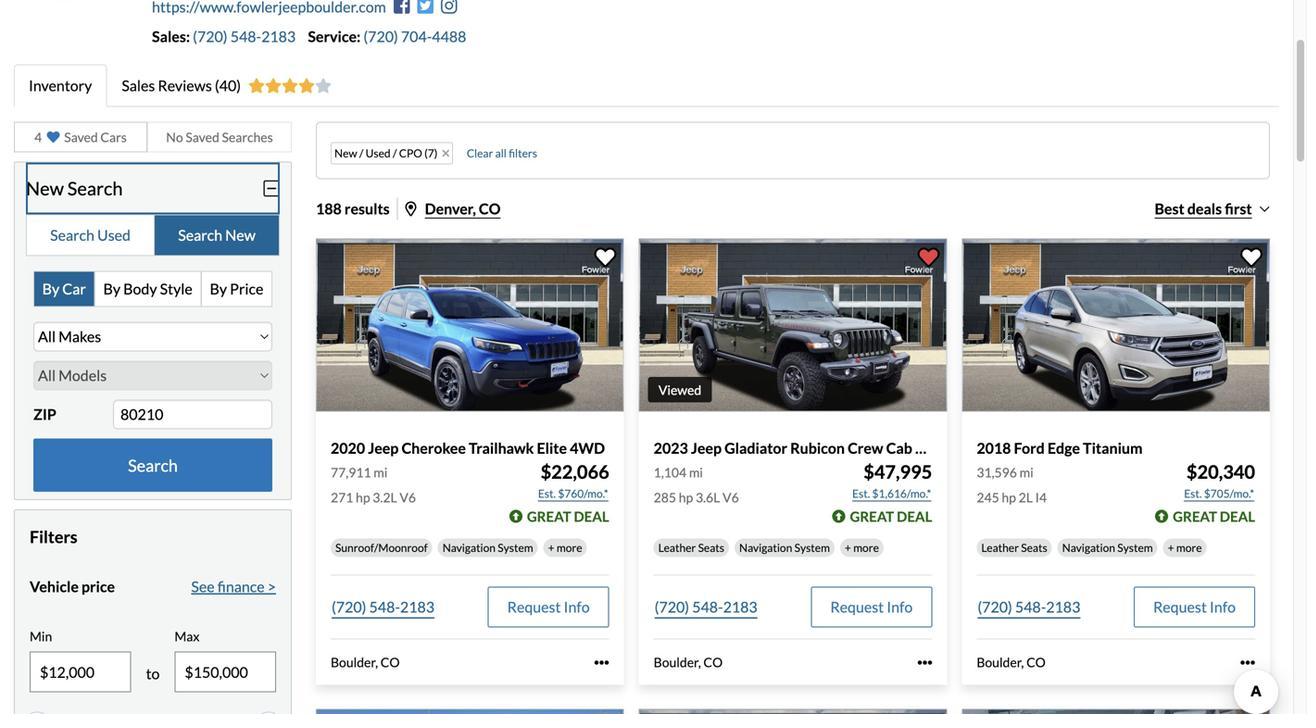 Task type: vqa. For each thing, say whether or not it's contained in the screenshot.
1st Request Info button
yes



Task type: locate. For each thing, give the bounding box(es) containing it.
0 horizontal spatial great
[[527, 509, 571, 525]]

0 horizontal spatial system
[[498, 541, 533, 555]]

0 horizontal spatial new
[[26, 177, 64, 200]]

2 boulder, from the left
[[654, 655, 701, 671]]

1 more from the left
[[557, 541, 583, 555]]

2 (720) 548-2183 button from the left
[[654, 587, 759, 628]]

1 + from the left
[[548, 541, 555, 555]]

0 horizontal spatial mi
[[374, 465, 388, 481]]

0 horizontal spatial deal
[[574, 509, 610, 525]]

hp right 271
[[356, 490, 370, 506]]

1 horizontal spatial (720) 548-2183
[[655, 598, 758, 617]]

1 (720) 548-2183 button from the left
[[331, 587, 436, 628]]

2 horizontal spatial boulder,
[[977, 655, 1024, 671]]

1 + more from the left
[[548, 541, 583, 555]]

1 horizontal spatial boulder,
[[654, 655, 701, 671]]

request for $22,066
[[508, 598, 561, 617]]

548-
[[230, 27, 261, 45], [369, 598, 400, 617], [692, 598, 723, 617], [1016, 598, 1047, 617]]

2 horizontal spatial + more
[[1168, 541, 1203, 555]]

188 results
[[316, 200, 390, 218]]

leather down the 285
[[659, 541, 696, 555]]

great for $22,066
[[527, 509, 571, 525]]

see finance > link
[[191, 576, 276, 598]]

1 navigation from the left
[[443, 541, 496, 555]]

+ more down est. $1,616/mo.* button
[[845, 541, 879, 555]]

3.6l
[[696, 490, 720, 506]]

+ for $20,340
[[1168, 541, 1175, 555]]

0 horizontal spatial boulder,
[[331, 655, 378, 671]]

navigation for $47,995
[[740, 541, 793, 555]]

1 horizontal spatial info
[[887, 598, 913, 617]]

deal down $1,616/mo.*
[[897, 509, 933, 525]]

mi inside 77,911 mi 271 hp 3.2l v6
[[374, 465, 388, 481]]

0 horizontal spatial /
[[359, 147, 364, 160]]

Max text field
[[176, 653, 275, 692]]

price
[[82, 578, 115, 596]]

minus square image
[[264, 179, 280, 198]]

$760/mo.*
[[558, 487, 609, 501]]

more down est. $1,616/mo.* button
[[854, 541, 879, 555]]

1 horizontal spatial navigation system
[[740, 541, 830, 555]]

0 horizontal spatial request
[[508, 598, 561, 617]]

request info for $20,340
[[1154, 598, 1236, 617]]

new
[[335, 147, 357, 160], [26, 177, 64, 200], [225, 226, 256, 244]]

1 4wd from the left
[[570, 439, 605, 457]]

results
[[345, 200, 390, 218]]

mi inside 31,596 mi 245 hp 2l i4
[[1020, 465, 1034, 481]]

by left body
[[103, 280, 121, 298]]

used inside button
[[366, 147, 391, 160]]

1 great deal from the left
[[527, 509, 610, 525]]

saved right no
[[186, 129, 219, 145]]

0 horizontal spatial seats
[[698, 541, 725, 555]]

1 boulder, from the left
[[331, 655, 378, 671]]

cab
[[887, 439, 913, 457]]

0 horizontal spatial navigation
[[443, 541, 496, 555]]

new / used / cpo (7) button
[[331, 142, 453, 164]]

+ more down est. $705/mo.* button
[[1168, 541, 1203, 555]]

2 more from the left
[[854, 541, 879, 555]]

more
[[557, 541, 583, 555], [854, 541, 879, 555], [1177, 541, 1203, 555]]

1 horizontal spatial used
[[366, 147, 391, 160]]

(7)
[[425, 147, 438, 160]]

/
[[359, 147, 364, 160], [393, 147, 397, 160]]

1 mi from the left
[[374, 465, 388, 481]]

1 leather from the left
[[659, 541, 696, 555]]

searches
[[222, 129, 273, 145]]

0 horizontal spatial est.
[[538, 487, 556, 501]]

548- for $20,340
[[1016, 598, 1047, 617]]

tab list containing search used
[[26, 214, 280, 256]]

by inside tab
[[103, 280, 121, 298]]

0 horizontal spatial (720) 548-2183
[[332, 598, 435, 617]]

(720) 548-2183 link
[[193, 27, 308, 45]]

leather down 245
[[982, 541, 1019, 555]]

2 est. from the left
[[853, 487, 870, 501]]

used up body
[[97, 226, 131, 244]]

great down est. $1,616/mo.* button
[[850, 509, 895, 525]]

0 horizontal spatial (720) 548-2183 button
[[331, 587, 436, 628]]

great down est. $705/mo.* button
[[1173, 509, 1218, 525]]

(720) 704-4488 link
[[364, 27, 467, 45]]

4wd right cab
[[916, 439, 951, 457]]

leather seats
[[659, 541, 725, 555], [982, 541, 1048, 555]]

1 horizontal spatial great
[[850, 509, 895, 525]]

0 vertical spatial tab list
[[14, 64, 1280, 107]]

2 horizontal spatial more
[[1177, 541, 1203, 555]]

rubicon
[[791, 439, 845, 457]]

0 horizontal spatial v6
[[400, 490, 416, 506]]

system
[[498, 541, 533, 555], [795, 541, 830, 555], [1118, 541, 1153, 555]]

3 hp from the left
[[1002, 490, 1017, 506]]

0 horizontal spatial info
[[564, 598, 590, 617]]

system for $20,340
[[1118, 541, 1153, 555]]

3 deal from the left
[[1220, 509, 1256, 525]]

2 star image from the left
[[265, 78, 282, 93]]

2 horizontal spatial request info button
[[1134, 587, 1256, 628]]

hydro blue pearlcoat 2020 jeep cherokee trailhawk elite 4wd suv / crossover four-wheel drive 9-speed automatic image
[[316, 239, 624, 412]]

more for $22,066
[[557, 541, 583, 555]]

3 est. from the left
[[1185, 487, 1202, 501]]

by
[[42, 280, 59, 298], [103, 280, 121, 298], [210, 280, 227, 298]]

new inside dropdown button
[[26, 177, 64, 200]]

hp inside the 1,104 mi 285 hp 3.6l v6
[[679, 490, 693, 506]]

great deal for $20,340
[[1173, 509, 1256, 525]]

1 request from the left
[[508, 598, 561, 617]]

0 vertical spatial new
[[335, 147, 357, 160]]

2 horizontal spatial hp
[[1002, 490, 1017, 506]]

+ for $22,066
[[548, 541, 555, 555]]

star image
[[248, 78, 265, 93], [265, 78, 282, 93], [282, 78, 298, 93], [298, 78, 315, 93]]

1 horizontal spatial jeep
[[691, 439, 722, 457]]

3 boulder, from the left
[[977, 655, 1024, 671]]

sales
[[122, 76, 155, 94]]

saved
[[64, 129, 98, 145], [186, 129, 219, 145]]

leather seats for $47,995
[[659, 541, 725, 555]]

search up style
[[178, 226, 222, 244]]

est.
[[538, 487, 556, 501], [853, 487, 870, 501], [1185, 487, 1202, 501]]

1 horizontal spatial by
[[103, 280, 121, 298]]

mi down 'ford'
[[1020, 465, 1034, 481]]

0 horizontal spatial +
[[548, 541, 555, 555]]

new for new / used / cpo (7)
[[335, 147, 357, 160]]

1 horizontal spatial new
[[225, 226, 256, 244]]

request info
[[508, 598, 590, 617], [831, 598, 913, 617], [1154, 598, 1236, 617]]

1 horizontal spatial navigation
[[740, 541, 793, 555]]

2 horizontal spatial info
[[1210, 598, 1236, 617]]

(40)
[[215, 76, 241, 94]]

mi right 1,104
[[689, 465, 703, 481]]

crew
[[848, 439, 884, 457]]

2 / from the left
[[393, 147, 397, 160]]

2 horizontal spatial +
[[1168, 541, 1175, 555]]

boulder, for $22,066
[[331, 655, 378, 671]]

2 horizontal spatial great deal
[[1173, 509, 1256, 525]]

1 great from the left
[[527, 509, 571, 525]]

est. for $22,066
[[538, 487, 556, 501]]

>
[[268, 578, 276, 596]]

2 horizontal spatial by
[[210, 280, 227, 298]]

est. down $22,066
[[538, 487, 556, 501]]

1 boulder, co from the left
[[331, 655, 400, 671]]

3 info from the left
[[1210, 598, 1236, 617]]

leather
[[659, 541, 696, 555], [982, 541, 1019, 555]]

1 horizontal spatial ellipsis h image
[[1241, 656, 1256, 671]]

0 horizontal spatial great deal
[[527, 509, 610, 525]]

0 horizontal spatial navigation system
[[443, 541, 533, 555]]

2183 for $22,066
[[400, 598, 435, 617]]

search down the new search
[[50, 226, 94, 244]]

1 horizontal spatial boulder, co
[[654, 655, 723, 671]]

(720) 548-2183 button
[[331, 587, 436, 628], [654, 587, 759, 628], [977, 587, 1082, 628]]

great
[[527, 509, 571, 525], [850, 509, 895, 525], [1173, 509, 1218, 525]]

great deal down est. $705/mo.* button
[[1173, 509, 1256, 525]]

0 horizontal spatial used
[[97, 226, 131, 244]]

2 horizontal spatial navigation system
[[1063, 541, 1153, 555]]

1 system from the left
[[498, 541, 533, 555]]

1 horizontal spatial mi
[[689, 465, 703, 481]]

sarge green clearcoat 2023 jeep gladiator rubicon crew cab 4wd pickup truck four-wheel drive 8-speed automatic image
[[639, 239, 947, 412]]

by car
[[42, 280, 86, 298]]

deal down the $705/mo.*
[[1220, 509, 1256, 525]]

by for by car
[[42, 280, 59, 298]]

2 v6 from the left
[[723, 490, 739, 506]]

1 vertical spatial used
[[97, 226, 131, 244]]

2 request info from the left
[[831, 598, 913, 617]]

style
[[160, 280, 193, 298]]

navigation
[[443, 541, 496, 555], [740, 541, 793, 555], [1063, 541, 1116, 555]]

deal
[[574, 509, 610, 525], [897, 509, 933, 525], [1220, 509, 1256, 525]]

seats
[[698, 541, 725, 555], [1022, 541, 1048, 555]]

3 navigation system from the left
[[1063, 541, 1153, 555]]

mi for $20,340
[[1020, 465, 1034, 481]]

request
[[508, 598, 561, 617], [831, 598, 884, 617], [1154, 598, 1207, 617]]

77,911
[[331, 465, 371, 481]]

est. down the $20,340
[[1185, 487, 1202, 501]]

jeep right 2020
[[368, 439, 399, 457]]

jeep right 2023
[[691, 439, 722, 457]]

new search button
[[26, 163, 280, 214]]

est. inside $22,066 est. $760/mo.*
[[538, 487, 556, 501]]

leather for $20,340
[[982, 541, 1019, 555]]

new inside tab
[[225, 226, 256, 244]]

3 great deal from the left
[[1173, 509, 1256, 525]]

1 horizontal spatial more
[[854, 541, 879, 555]]

2 great from the left
[[850, 509, 895, 525]]

search
[[67, 177, 123, 200], [50, 226, 94, 244], [178, 226, 222, 244], [128, 455, 178, 476]]

3 (720) 548-2183 from the left
[[978, 598, 1081, 617]]

2 boulder, co from the left
[[654, 655, 723, 671]]

1 horizontal spatial request
[[831, 598, 884, 617]]

2 horizontal spatial (720) 548-2183 button
[[977, 587, 1082, 628]]

1 request info button from the left
[[488, 587, 610, 628]]

3 system from the left
[[1118, 541, 1153, 555]]

2 navigation from the left
[[740, 541, 793, 555]]

search down zip telephone field
[[128, 455, 178, 476]]

est. inside $20,340 est. $705/mo.*
[[1185, 487, 1202, 501]]

1 horizontal spatial /
[[393, 147, 397, 160]]

0 horizontal spatial + more
[[548, 541, 583, 555]]

1 leather seats from the left
[[659, 541, 725, 555]]

+
[[548, 541, 555, 555], [845, 541, 852, 555], [1168, 541, 1175, 555]]

vehicle
[[30, 578, 79, 596]]

mi for $47,995
[[689, 465, 703, 481]]

request info button for $47,995
[[811, 587, 933, 628]]

2 hp from the left
[[679, 490, 693, 506]]

times image
[[442, 148, 449, 159]]

0 horizontal spatial request info
[[508, 598, 590, 617]]

2 horizontal spatial great
[[1173, 509, 1218, 525]]

+ more
[[548, 541, 583, 555], [845, 541, 879, 555], [1168, 541, 1203, 555]]

to
[[146, 665, 160, 683]]

navigation for $22,066
[[443, 541, 496, 555]]

est. for $47,995
[[853, 487, 870, 501]]

1 horizontal spatial request info
[[831, 598, 913, 617]]

1 v6 from the left
[[400, 490, 416, 506]]

great for $47,995
[[850, 509, 895, 525]]

1 horizontal spatial (720) 548-2183 button
[[654, 587, 759, 628]]

1 ellipsis h image from the left
[[595, 656, 610, 671]]

mi
[[374, 465, 388, 481], [689, 465, 703, 481], [1020, 465, 1034, 481]]

0 horizontal spatial request info button
[[488, 587, 610, 628]]

seats down the 3.6l
[[698, 541, 725, 555]]

navigation system for $22,066
[[443, 541, 533, 555]]

1 deal from the left
[[574, 509, 610, 525]]

1 info from the left
[[564, 598, 590, 617]]

1 horizontal spatial est.
[[853, 487, 870, 501]]

1 horizontal spatial 4wd
[[916, 439, 951, 457]]

1 request info from the left
[[508, 598, 590, 617]]

great down est. $760/mo.* button
[[527, 509, 571, 525]]

548- for $22,066
[[369, 598, 400, 617]]

seats down i4
[[1022, 541, 1048, 555]]

v6 for $47,995
[[723, 490, 739, 506]]

search used
[[50, 226, 131, 244]]

cars
[[100, 129, 127, 145]]

2 4wd from the left
[[916, 439, 951, 457]]

(720) 548-2183 button for $22,066
[[331, 587, 436, 628]]

3 + from the left
[[1168, 541, 1175, 555]]

leather seats for $20,340
[[982, 541, 1048, 555]]

3 mi from the left
[[1020, 465, 1034, 481]]

2 request from the left
[[831, 598, 884, 617]]

more for $47,995
[[854, 541, 879, 555]]

2 horizontal spatial system
[[1118, 541, 1153, 555]]

2 horizontal spatial deal
[[1220, 509, 1256, 525]]

1 horizontal spatial request info button
[[811, 587, 933, 628]]

2183
[[261, 27, 296, 45], [400, 598, 435, 617], [723, 598, 758, 617], [1047, 598, 1081, 617]]

2 horizontal spatial (720) 548-2183
[[978, 598, 1081, 617]]

boulder, co for $20,340
[[977, 655, 1046, 671]]

1 horizontal spatial saved
[[186, 129, 219, 145]]

deal down $760/mo.*
[[574, 509, 610, 525]]

2 jeep from the left
[[691, 439, 722, 457]]

1,104 mi 285 hp 3.6l v6
[[654, 465, 739, 506]]

ellipsis h image
[[595, 656, 610, 671], [1241, 656, 1256, 671]]

co
[[479, 200, 501, 218], [381, 655, 400, 671], [704, 655, 723, 671], [1027, 655, 1046, 671]]

by car tab
[[34, 272, 95, 306]]

hp
[[356, 490, 370, 506], [679, 490, 693, 506], [1002, 490, 1017, 506]]

system for $22,066
[[498, 541, 533, 555]]

est. for $20,340
[[1185, 487, 1202, 501]]

+ more down est. $760/mo.* button
[[548, 541, 583, 555]]

jeep
[[368, 439, 399, 457], [691, 439, 722, 457]]

0 horizontal spatial jeep
[[368, 439, 399, 457]]

3 (720) 548-2183 button from the left
[[977, 587, 1082, 628]]

1 vertical spatial tab list
[[26, 214, 280, 256]]

great deal down est. $760/mo.* button
[[527, 509, 610, 525]]

2 vertical spatial tab list
[[33, 271, 272, 307]]

by body style
[[103, 280, 193, 298]]

2183 for $20,340
[[1047, 598, 1081, 617]]

by price
[[210, 280, 264, 298]]

1 horizontal spatial v6
[[723, 490, 739, 506]]

ZIP telephone field
[[113, 400, 272, 429]]

v6 right the 3.6l
[[723, 490, 739, 506]]

(720)
[[193, 27, 228, 45], [364, 27, 398, 45], [332, 598, 367, 617], [655, 598, 690, 617], [978, 598, 1013, 617]]

1 jeep from the left
[[368, 439, 399, 457]]

0 vertical spatial used
[[366, 147, 391, 160]]

facebook - fowler jeep of boulder image
[[394, 0, 410, 15]]

1 navigation system from the left
[[443, 541, 533, 555]]

1 horizontal spatial hp
[[679, 490, 693, 506]]

by left price
[[210, 280, 227, 298]]

2 horizontal spatial mi
[[1020, 465, 1034, 481]]

request info button for $20,340
[[1134, 587, 1256, 628]]

v6
[[400, 490, 416, 506], [723, 490, 739, 506]]

search up search used at the left top
[[67, 177, 123, 200]]

no saved searches
[[166, 129, 273, 145]]

hp left 2l
[[1002, 490, 1017, 506]]

tab list containing inventory
[[14, 64, 1280, 107]]

1 est. from the left
[[538, 487, 556, 501]]

2 deal from the left
[[897, 509, 933, 525]]

3 + more from the left
[[1168, 541, 1203, 555]]

reviews
[[158, 76, 212, 94]]

v6 right 3.2l
[[400, 490, 416, 506]]

new down heart image
[[26, 177, 64, 200]]

0 horizontal spatial more
[[557, 541, 583, 555]]

3 request info button from the left
[[1134, 587, 1256, 628]]

deal for $22,066
[[574, 509, 610, 525]]

0 horizontal spatial leather
[[659, 541, 696, 555]]

0 horizontal spatial saved
[[64, 129, 98, 145]]

v6 for $22,066
[[400, 490, 416, 506]]

548- for $47,995
[[692, 598, 723, 617]]

3 great from the left
[[1173, 509, 1218, 525]]

info for $22,066
[[564, 598, 590, 617]]

1 horizontal spatial leather seats
[[982, 541, 1048, 555]]

mi inside the 1,104 mi 285 hp 3.6l v6
[[689, 465, 703, 481]]

1 by from the left
[[42, 280, 59, 298]]

1 horizontal spatial system
[[795, 541, 830, 555]]

mi up 3.2l
[[374, 465, 388, 481]]

used left cpo
[[366, 147, 391, 160]]

2 + from the left
[[845, 541, 852, 555]]

saved right heart image
[[64, 129, 98, 145]]

1 seats from the left
[[698, 541, 725, 555]]

2 horizontal spatial new
[[335, 147, 357, 160]]

twitter - fowler jeep of boulder image
[[417, 0, 434, 15]]

hp for $22,066
[[356, 490, 370, 506]]

2 horizontal spatial navigation
[[1063, 541, 1116, 555]]

jeep for $22,066
[[368, 439, 399, 457]]

2 leather seats from the left
[[982, 541, 1048, 555]]

0 horizontal spatial leather seats
[[659, 541, 725, 555]]

great deal down est. $1,616/mo.* button
[[850, 509, 933, 525]]

2 info from the left
[[887, 598, 913, 617]]

3 more from the left
[[1177, 541, 1203, 555]]

2 ellipsis h image from the left
[[1241, 656, 1256, 671]]

tab list containing by car
[[33, 271, 272, 307]]

2 horizontal spatial est.
[[1185, 487, 1202, 501]]

v6 inside 77,911 mi 271 hp 3.2l v6
[[400, 490, 416, 506]]

0 horizontal spatial ellipsis h image
[[595, 656, 610, 671]]

hp inside 31,596 mi 245 hp 2l i4
[[1002, 490, 1017, 506]]

3 navigation from the left
[[1063, 541, 1116, 555]]

tab list
[[14, 64, 1280, 107], [26, 214, 280, 256], [33, 271, 272, 307]]

new up the 188 results
[[335, 147, 357, 160]]

1 horizontal spatial +
[[845, 541, 852, 555]]

1 (720) 548-2183 from the left
[[332, 598, 435, 617]]

1 horizontal spatial seats
[[1022, 541, 1048, 555]]

3 by from the left
[[210, 280, 227, 298]]

188
[[316, 200, 342, 218]]

2 horizontal spatial request
[[1154, 598, 1207, 617]]

2 horizontal spatial boulder, co
[[977, 655, 1046, 671]]

2 leather from the left
[[982, 541, 1019, 555]]

1 horizontal spatial deal
[[897, 509, 933, 525]]

new for new search
[[26, 177, 64, 200]]

2 vertical spatial new
[[225, 226, 256, 244]]

crystal black pearl 2020 honda cr-v hybrid touring awd suv / crossover all-wheel drive continuously variable transmission image
[[316, 709, 624, 715]]

saved cars
[[64, 129, 127, 145]]

2 seats from the left
[[1022, 541, 1048, 555]]

4wd up $22,066
[[570, 439, 605, 457]]

2 + more from the left
[[845, 541, 879, 555]]

navigation system
[[443, 541, 533, 555], [740, 541, 830, 555], [1063, 541, 1153, 555]]

1 hp from the left
[[356, 490, 370, 506]]

onyx black 2020 gmc canyon sle crew cab 4wd pickup truck four-wheel drive 8-speed automatic image
[[639, 709, 947, 715]]

2 horizontal spatial request info
[[1154, 598, 1236, 617]]

sales reviews (40)
[[122, 76, 241, 94]]

2 navigation system from the left
[[740, 541, 830, 555]]

+ for $47,995
[[845, 541, 852, 555]]

gladiator
[[725, 439, 788, 457]]

more down est. $760/mo.* button
[[557, 541, 583, 555]]

1 horizontal spatial + more
[[845, 541, 879, 555]]

0 horizontal spatial by
[[42, 280, 59, 298]]

0 horizontal spatial boulder, co
[[331, 655, 400, 671]]

leather seats down 2l
[[982, 541, 1048, 555]]

new up by price
[[225, 226, 256, 244]]

1 star image from the left
[[248, 78, 265, 93]]

navigation system for $47,995
[[740, 541, 830, 555]]

new inside button
[[335, 147, 357, 160]]

3 request from the left
[[1154, 598, 1207, 617]]

system for $47,995
[[795, 541, 830, 555]]

leather seats down the 3.6l
[[659, 541, 725, 555]]

3 request info from the left
[[1154, 598, 1236, 617]]

0 horizontal spatial 4wd
[[570, 439, 605, 457]]

by left car
[[42, 280, 59, 298]]

(720) 548-2183 for $47,995
[[655, 598, 758, 617]]

hp right the 285
[[679, 490, 693, 506]]

4 star image from the left
[[298, 78, 315, 93]]

more down est. $705/mo.* button
[[1177, 541, 1203, 555]]

1 horizontal spatial great deal
[[850, 509, 933, 525]]

hp inside 77,911 mi 271 hp 3.2l v6
[[356, 490, 370, 506]]

by for by body style
[[103, 280, 121, 298]]

2 by from the left
[[103, 280, 121, 298]]

est. left $1,616/mo.*
[[853, 487, 870, 501]]

see
[[191, 578, 215, 596]]

0 horizontal spatial hp
[[356, 490, 370, 506]]

2 request info button from the left
[[811, 587, 933, 628]]

2 great deal from the left
[[850, 509, 933, 525]]

search inside button
[[128, 455, 178, 476]]

2 mi from the left
[[689, 465, 703, 481]]

2 system from the left
[[795, 541, 830, 555]]

est. inside $47,995 est. $1,616/mo.*
[[853, 487, 870, 501]]

3 boulder, co from the left
[[977, 655, 1046, 671]]

2 (720) 548-2183 from the left
[[655, 598, 758, 617]]

1 horizontal spatial leather
[[982, 541, 1019, 555]]

v6 inside the 1,104 mi 285 hp 3.6l v6
[[723, 490, 739, 506]]

1 vertical spatial new
[[26, 177, 64, 200]]

704-
[[401, 27, 432, 45]]

boulder, co
[[331, 655, 400, 671], [654, 655, 723, 671], [977, 655, 1046, 671]]



Task type: describe. For each thing, give the bounding box(es) containing it.
more for $20,340
[[1177, 541, 1203, 555]]

great deal for $47,995
[[850, 509, 933, 525]]

map marker alt image
[[406, 201, 417, 216]]

2023 jeep gladiator rubicon crew cab 4wd
[[654, 439, 951, 457]]

co for $47,995
[[704, 655, 723, 671]]

request info for $22,066
[[508, 598, 590, 617]]

hp for $20,340
[[1002, 490, 1017, 506]]

clear
[[467, 147, 493, 160]]

search for search new
[[178, 226, 222, 244]]

jeep for $47,995
[[691, 439, 722, 457]]

by for by price
[[210, 280, 227, 298]]

navigation for $20,340
[[1063, 541, 1116, 555]]

seats for $20,340
[[1022, 541, 1048, 555]]

navigation system for $20,340
[[1063, 541, 1153, 555]]

viewed
[[659, 382, 702, 398]]

deal for $20,340
[[1220, 509, 1256, 525]]

ford
[[1014, 439, 1045, 457]]

$47,995
[[864, 461, 933, 484]]

31,596
[[977, 465, 1018, 481]]

(720) 548-2183 for $22,066
[[332, 598, 435, 617]]

hp for $47,995
[[679, 490, 693, 506]]

+ more for $20,340
[[1168, 541, 1203, 555]]

search inside dropdown button
[[67, 177, 123, 200]]

2 saved from the left
[[186, 129, 219, 145]]

$20,340
[[1187, 461, 1256, 484]]

boulder, for $47,995
[[654, 655, 701, 671]]

285
[[654, 490, 677, 506]]

2020 jeep cherokee trailhawk elite 4wd
[[331, 439, 605, 457]]

new / used / cpo (7)
[[335, 147, 438, 160]]

filters
[[30, 527, 78, 547]]

oxford white 2021 ford f-150 lariat supercrew 4wd pickup truck four-wheel drive automatic image
[[962, 709, 1271, 715]]

search for search
[[128, 455, 178, 476]]

$22,066
[[541, 461, 610, 484]]

service: (720) 704-4488
[[308, 27, 467, 45]]

search button
[[33, 439, 272, 492]]

instagram - fowler jeep of boulder image
[[441, 0, 457, 15]]

trailhawk
[[469, 439, 534, 457]]

filters
[[509, 147, 537, 160]]

$705/mo.*
[[1205, 487, 1255, 501]]

2020
[[331, 439, 365, 457]]

sunroof/moonroof
[[336, 541, 428, 555]]

see finance >
[[191, 578, 276, 596]]

co for $20,340
[[1027, 655, 1046, 671]]

Min text field
[[31, 653, 130, 692]]

2018
[[977, 439, 1012, 457]]

by price tab
[[202, 272, 272, 306]]

31,596 mi 245 hp 2l i4
[[977, 465, 1047, 506]]

info for $47,995
[[887, 598, 913, 617]]

info for $20,340
[[1210, 598, 1236, 617]]

clear all filters button
[[467, 147, 537, 160]]

(720) for $47,995
[[655, 598, 690, 617]]

zip
[[33, 405, 56, 423]]

inventory
[[29, 76, 92, 94]]

search new
[[178, 226, 256, 244]]

denver,
[[425, 200, 476, 218]]

boulder, for $20,340
[[977, 655, 1024, 671]]

finance
[[218, 578, 265, 596]]

body
[[123, 280, 157, 298]]

sales:
[[152, 27, 190, 45]]

heart image
[[47, 131, 60, 144]]

cpo
[[399, 147, 423, 160]]

ellipsis h image
[[918, 656, 933, 671]]

search used tab
[[27, 215, 155, 255]]

new search
[[26, 177, 123, 200]]

ellipsis h image for $22,066
[[595, 656, 610, 671]]

seats for $47,995
[[698, 541, 725, 555]]

1 saved from the left
[[64, 129, 98, 145]]

all
[[496, 147, 507, 160]]

2023
[[654, 439, 688, 457]]

used inside tab
[[97, 226, 131, 244]]

leather for $47,995
[[659, 541, 696, 555]]

i4
[[1036, 490, 1047, 506]]

search for search used
[[50, 226, 94, 244]]

sales: (720) 548-2183
[[152, 27, 296, 45]]

1 / from the left
[[359, 147, 364, 160]]

+ more for $22,066
[[548, 541, 583, 555]]

77,911 mi 271 hp 3.2l v6
[[331, 465, 416, 506]]

white gold metallic 2018 ford edge titanium suv / crossover front-wheel drive 6-speed automatic image
[[962, 239, 1271, 412]]

clear all filters
[[467, 147, 537, 160]]

max
[[175, 629, 200, 645]]

(720) for $22,066
[[332, 598, 367, 617]]

fowler jeep of boulder logo image
[[14, 0, 138, 31]]

great for $20,340
[[1173, 509, 1218, 525]]

3 star image from the left
[[282, 78, 298, 93]]

titanium
[[1083, 439, 1143, 457]]

request info for $47,995
[[831, 598, 913, 617]]

mi for $22,066
[[374, 465, 388, 481]]

inventory tab
[[14, 64, 107, 107]]

(720) 548-2183 button for $47,995
[[654, 587, 759, 628]]

request for $47,995
[[831, 598, 884, 617]]

search new tab
[[155, 215, 279, 255]]

est. $1,616/mo.* button
[[852, 485, 933, 503]]

est. $760/mo.* button
[[537, 485, 610, 503]]

denver, co
[[425, 200, 501, 218]]

min
[[30, 629, 52, 645]]

star image
[[315, 78, 332, 93]]

(720) 548-2183 button for $20,340
[[977, 587, 1082, 628]]

edge
[[1048, 439, 1081, 457]]

cherokee
[[402, 439, 466, 457]]

271
[[331, 490, 353, 506]]

great deal for $22,066
[[527, 509, 610, 525]]

denver, co button
[[406, 200, 501, 218]]

4
[[34, 129, 42, 145]]

no
[[166, 129, 183, 145]]

ellipsis h image for $20,340
[[1241, 656, 1256, 671]]

1,104
[[654, 465, 687, 481]]

245
[[977, 490, 1000, 506]]

deal for $47,995
[[897, 509, 933, 525]]

+ more for $47,995
[[845, 541, 879, 555]]

$1,616/mo.*
[[873, 487, 932, 501]]

price
[[230, 280, 264, 298]]

$22,066 est. $760/mo.*
[[538, 461, 610, 501]]

$20,340 est. $705/mo.*
[[1185, 461, 1256, 501]]

request for $20,340
[[1154, 598, 1207, 617]]

boulder, co for $22,066
[[331, 655, 400, 671]]

service:
[[308, 27, 361, 45]]

boulder, co for $47,995
[[654, 655, 723, 671]]

(720) for $20,340
[[978, 598, 1013, 617]]

vehicle price
[[30, 578, 115, 596]]

$47,995 est. $1,616/mo.*
[[853, 461, 933, 501]]

2l
[[1019, 490, 1033, 506]]

3.2l
[[373, 490, 397, 506]]

co for $22,066
[[381, 655, 400, 671]]

2183 for $47,995
[[723, 598, 758, 617]]

car
[[62, 280, 86, 298]]

2018 ford edge titanium
[[977, 439, 1143, 457]]

4488
[[432, 27, 467, 45]]

request info button for $22,066
[[488, 587, 610, 628]]

est. $705/mo.* button
[[1184, 485, 1256, 503]]

(720) 548-2183 for $20,340
[[978, 598, 1081, 617]]

elite
[[537, 439, 567, 457]]

by body style tab
[[95, 272, 202, 306]]



